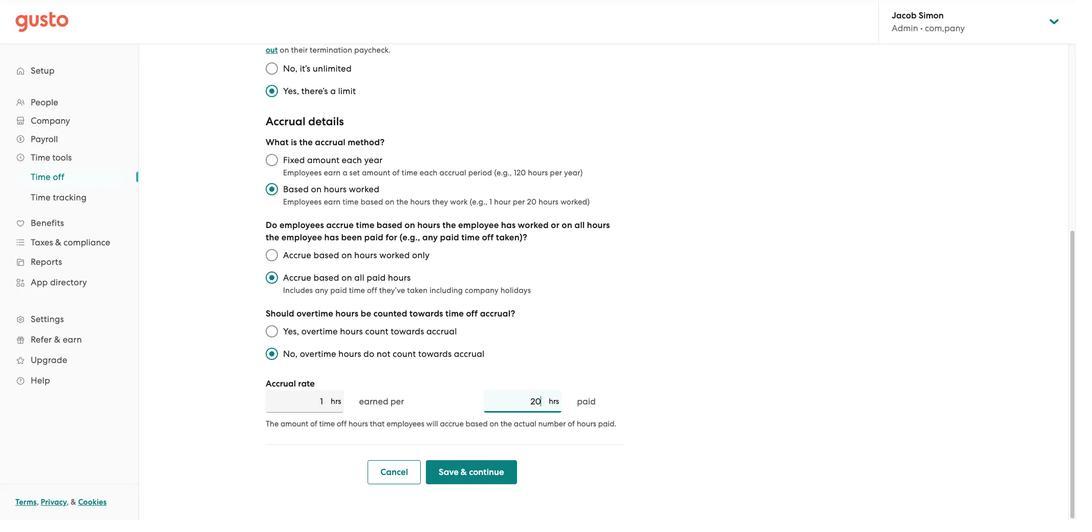 Task type: locate. For each thing, give the bounding box(es) containing it.
amount down 'year'
[[362, 168, 390, 178]]

1 vertical spatial accrual
[[266, 379, 296, 390]]

0 horizontal spatial out
[[266, 46, 278, 55]]

0 vertical spatial out
[[496, 35, 508, 45]]

yes, for yes, there's a limit
[[283, 86, 299, 96]]

accrue up includes
[[283, 273, 311, 283]]

hours up yes, overtime hours count towards accrual
[[336, 309, 359, 320]]

hours
[[528, 168, 548, 178], [324, 184, 347, 195], [410, 198, 430, 207], [539, 198, 559, 207], [417, 220, 440, 231], [587, 220, 610, 231], [354, 250, 377, 261], [388, 273, 411, 283], [336, 309, 359, 320], [340, 327, 363, 337], [339, 349, 361, 359], [349, 420, 368, 429], [577, 420, 596, 429]]

0 vertical spatial no,
[[283, 63, 298, 74]]

based
[[283, 184, 309, 195]]

earn for hours
[[324, 198, 341, 207]]

0 horizontal spatial is
[[291, 137, 297, 148]]

1 horizontal spatial unlimited
[[385, 35, 419, 45]]

unlimited up paycheck. on the left top of the page
[[385, 35, 419, 45]]

2 horizontal spatial (e.g.,
[[494, 168, 512, 178]]

towards
[[410, 309, 443, 320], [391, 327, 424, 337], [418, 349, 452, 359]]

time down accrue based on all paid hours
[[349, 286, 365, 295]]

any up only
[[422, 232, 438, 243]]

hrs
[[331, 397, 341, 407], [549, 397, 559, 407]]

1 horizontal spatial hrs
[[549, 397, 559, 407]]

1 vertical spatial no,
[[283, 349, 298, 359]]

out
[[496, 35, 508, 45], [266, 46, 278, 55]]

app
[[31, 278, 48, 288]]

time down time off
[[31, 193, 51, 203]]

per left "year)"
[[550, 168, 562, 178]]

count
[[365, 327, 389, 337], [393, 349, 416, 359]]

pto
[[421, 35, 435, 45], [558, 35, 573, 45]]

each up set
[[342, 155, 362, 165]]

None text field
[[266, 391, 329, 413]]

1 vertical spatial unlimited
[[313, 63, 352, 74]]

yes,
[[283, 86, 299, 96], [283, 327, 299, 337]]

earn
[[324, 168, 341, 178], [324, 198, 341, 207], [63, 335, 82, 345]]

worked down set
[[349, 184, 380, 195]]

2 vertical spatial per
[[391, 397, 404, 407]]

0 horizontal spatial ,
[[37, 498, 39, 507]]

1 vertical spatial time
[[31, 172, 51, 182]]

the down do
[[266, 232, 279, 243]]

Yes, there's a limit radio
[[261, 80, 283, 102]]

yes, left there's at the left top of page
[[283, 86, 299, 96]]

no, for no, overtime hours do not count towards accrual
[[283, 349, 298, 359]]

0 vertical spatial all
[[575, 220, 585, 231]]

2 employees from the top
[[283, 198, 322, 207]]

time inside dropdown button
[[31, 153, 50, 163]]

20
[[527, 198, 537, 207]]

reports link
[[10, 253, 128, 271]]

2 time from the top
[[31, 172, 51, 182]]

1 vertical spatial worked
[[518, 220, 549, 231]]

2 vertical spatial earn
[[63, 335, 82, 345]]

be for should overtime hours be counted towards time off accrual?
[[361, 309, 371, 320]]

accrual left rate
[[266, 379, 296, 390]]

be inside limited pto will be paid out
[[589, 35, 599, 45]]

(e.g.,
[[494, 168, 512, 178], [470, 198, 488, 207], [400, 232, 420, 243]]

per right earned on the left of the page
[[391, 397, 404, 407]]

accrue
[[283, 250, 311, 261], [283, 273, 311, 283]]

2 list from the top
[[0, 167, 138, 208]]

all down the accrue based on hours worked only
[[354, 273, 365, 283]]

1 employees from the top
[[283, 168, 322, 178]]

1 vertical spatial employees
[[283, 198, 322, 207]]

do employees accrue time based on hours the employee has worked or on all hours the employee has been paid for (e.g., any paid time off taken)?
[[266, 220, 610, 243]]

3 time from the top
[[31, 193, 51, 203]]

1 horizontal spatial a
[[343, 168, 348, 178]]

0 vertical spatial employees
[[283, 168, 322, 178]]

0 vertical spatial overtime
[[297, 309, 333, 320]]

0 vertical spatial any
[[422, 232, 438, 243]]

accrual rate
[[266, 379, 315, 390]]

& right taxes
[[55, 238, 61, 248]]

, left 'cookies' button
[[67, 498, 69, 507]]

list
[[0, 93, 138, 391], [0, 167, 138, 208]]

1 vertical spatial is
[[291, 137, 297, 148]]

1 vertical spatial any
[[315, 286, 328, 295]]

save
[[439, 468, 459, 478]]

time for time tracking
[[31, 193, 51, 203]]

a for earn
[[343, 168, 348, 178]]

amount down what is the accrual method?
[[307, 155, 340, 165]]

1 horizontal spatial out
[[496, 35, 508, 45]]

hrs up number
[[549, 397, 559, 407]]

1 vertical spatial not
[[377, 349, 391, 359]]

count down the counted
[[365, 327, 389, 337]]

0 vertical spatial accrue
[[283, 250, 311, 261]]

any
[[422, 232, 438, 243], [315, 286, 328, 295]]

Based on hours worked radio
[[261, 178, 283, 201]]

•
[[921, 23, 923, 33]]

0 horizontal spatial be
[[361, 309, 371, 320]]

0 horizontal spatial hrs
[[331, 397, 341, 407]]

0 vertical spatial a
[[330, 86, 336, 96]]

the
[[299, 137, 313, 148], [397, 198, 408, 207], [443, 220, 456, 231], [266, 232, 279, 243], [501, 420, 512, 429]]

worked inside do employees accrue time based on hours the employee has worked or on all hours the employee has been paid for (e.g., any paid time off taken)?
[[518, 220, 549, 231]]

accrue inside do employees accrue time based on hours the employee has worked or on all hours the employee has been paid for (e.g., any paid time off taken)?
[[326, 220, 354, 231]]

be right limited
[[589, 35, 599, 45]]

1 list from the top
[[0, 93, 138, 391]]

refer & earn
[[31, 335, 82, 345]]

1 vertical spatial accrue
[[440, 420, 464, 429]]

time down time tools on the top of page
[[31, 172, 51, 182]]

time for time off
[[31, 172, 51, 182]]

1 yes, from the top
[[283, 86, 299, 96]]

no,
[[283, 63, 298, 74], [283, 349, 298, 359]]

cancel button
[[368, 461, 421, 485]]

accrual up what
[[266, 115, 306, 129]]

of right number
[[568, 420, 575, 429]]

1 vertical spatial has
[[324, 232, 339, 243]]

unlimited
[[385, 35, 419, 45], [313, 63, 352, 74]]

payroll
[[31, 134, 58, 144]]

yes, overtime hours count towards accrual
[[283, 327, 457, 337]]

off left that
[[337, 420, 347, 429]]

2 vertical spatial (e.g.,
[[400, 232, 420, 243]]

hours left they
[[410, 198, 430, 207]]

2 vertical spatial amount
[[281, 420, 308, 429]]

accrual
[[266, 115, 306, 129], [266, 379, 296, 390]]

on down when
[[280, 46, 289, 55]]

0 horizontal spatial per
[[391, 397, 404, 407]]

based on hours worked
[[283, 184, 380, 195]]

on up only
[[405, 220, 415, 231]]

benefits
[[31, 218, 64, 228]]

yes, down should
[[283, 327, 299, 337]]

0 vertical spatial time
[[31, 153, 50, 163]]

on right based
[[311, 184, 322, 195]]

employee up accrue based on hours worked only radio
[[282, 232, 322, 243]]

no, down yes, overtime hours count towards accrual option
[[283, 349, 298, 359]]

any inside do employees accrue time based on hours the employee has worked or on all hours the employee has been paid for (e.g., any paid time off taken)?
[[422, 232, 438, 243]]

2 vertical spatial overtime
[[300, 349, 336, 359]]

amount right the
[[281, 420, 308, 429]]

overtime for should
[[297, 309, 333, 320]]

0 vertical spatial earn
[[324, 168, 341, 178]]

1 horizontal spatial count
[[393, 349, 416, 359]]

1 vertical spatial overtime
[[302, 327, 338, 337]]

2 horizontal spatial be
[[589, 35, 599, 45]]

hours down worked)
[[587, 220, 610, 231]]

1 vertical spatial (e.g.,
[[470, 198, 488, 207]]

accrue based on all paid hours
[[283, 273, 411, 283]]

directory
[[50, 278, 87, 288]]

0 horizontal spatial (e.g.,
[[400, 232, 420, 243]]

off inside do employees accrue time based on hours the employee has worked or on all hours the employee has been paid for (e.g., any paid time off taken)?
[[482, 232, 494, 243]]

0 vertical spatial count
[[365, 327, 389, 337]]

no, it's unlimited
[[283, 63, 352, 74]]

save & continue
[[439, 468, 504, 478]]

will inside limited pto will be paid out
[[575, 35, 587, 45]]

2 no, from the top
[[283, 349, 298, 359]]

2 vertical spatial time
[[31, 193, 51, 203]]

off left taken)?
[[482, 232, 494, 243]]

hrs left earned on the left of the page
[[331, 397, 341, 407]]

based inside do employees accrue time based on hours the employee has worked or on all hours the employee has been paid for (e.g., any paid time off taken)?
[[377, 220, 402, 231]]

1 vertical spatial count
[[393, 349, 416, 359]]

employees down the fixed
[[283, 168, 322, 178]]

employees right do
[[280, 220, 324, 231]]

worked left or on the right top
[[518, 220, 549, 231]]

time tracking
[[31, 193, 87, 203]]

rate
[[298, 379, 315, 390]]

1 accrue from the top
[[283, 250, 311, 261]]

employees down based
[[283, 198, 322, 207]]

1 vertical spatial a
[[343, 168, 348, 178]]

the
[[266, 420, 279, 429]]

be for limited pto will be paid out
[[589, 35, 599, 45]]

2 horizontal spatial per
[[550, 168, 562, 178]]

off down the company
[[466, 309, 478, 320]]

amount for year
[[307, 155, 340, 165]]

earned per
[[359, 397, 404, 407]]

based up the for
[[377, 220, 402, 231]]

accrue up save at the left of page
[[440, 420, 464, 429]]

is right what
[[291, 137, 297, 148]]

& right refer
[[54, 335, 60, 345]]

count right do
[[393, 349, 416, 359]]

company button
[[10, 112, 128, 130]]

1 vertical spatial yes,
[[283, 327, 299, 337]]

worked down the for
[[379, 250, 410, 261]]

a left 'limit'
[[330, 86, 336, 96]]

1 no, from the top
[[283, 63, 298, 74]]

2 yes, from the top
[[283, 327, 299, 337]]

overtime for yes,
[[302, 327, 338, 337]]

1 horizontal spatial all
[[575, 220, 585, 231]]

overtime for no,
[[300, 349, 336, 359]]

0 vertical spatial employees
[[280, 220, 324, 231]]

& for continue
[[461, 468, 467, 478]]

1 vertical spatial amount
[[362, 168, 390, 178]]

all inside do employees accrue time based on hours the employee has worked or on all hours the employee has been paid for (e.g., any paid time off taken)?
[[575, 220, 585, 231]]

2 accrual from the top
[[266, 379, 296, 390]]

is
[[338, 35, 343, 45], [291, 137, 297, 148]]

of down rate
[[310, 420, 317, 429]]

jacob
[[892, 10, 917, 21]]

employees right that
[[387, 420, 425, 429]]

cookies
[[78, 498, 107, 507]]

the up the for
[[397, 198, 408, 207]]

1 vertical spatial accrue
[[283, 273, 311, 283]]

earn down fixed amount each year
[[324, 168, 341, 178]]

fixed amount each year
[[283, 155, 383, 165]]

amount for time
[[281, 420, 308, 429]]

list containing time off
[[0, 167, 138, 208]]

1 vertical spatial all
[[354, 273, 365, 283]]

accrual left period
[[440, 168, 466, 178]]

&
[[55, 238, 61, 248], [54, 335, 60, 345], [461, 468, 467, 478], [71, 498, 76, 507]]

1 horizontal spatial is
[[338, 35, 343, 45]]

is up on their termination paycheck.
[[338, 35, 343, 45]]

0 vertical spatial accrue
[[326, 220, 354, 231]]

time
[[402, 168, 418, 178], [343, 198, 359, 207], [356, 220, 375, 231], [461, 232, 480, 243], [349, 286, 365, 295], [446, 309, 464, 320], [319, 420, 335, 429]]

1 horizontal spatial pto
[[558, 35, 573, 45]]

jacob simon admin • com,pany
[[892, 10, 965, 33]]

do
[[266, 220, 277, 231]]

their
[[291, 46, 308, 55]]

a left set
[[343, 168, 348, 178]]

1 horizontal spatial of
[[392, 168, 400, 178]]

0 horizontal spatial a
[[330, 86, 336, 96]]

0 horizontal spatial pto
[[421, 35, 435, 45]]

time left that
[[319, 420, 335, 429]]

home image
[[15, 12, 69, 32]]

(e.g., right the for
[[400, 232, 420, 243]]

0 vertical spatial accrual
[[266, 115, 306, 129]]

1 accrual from the top
[[266, 115, 306, 129]]

off inside time off link
[[53, 172, 64, 182]]

limited pto will be paid out
[[266, 35, 617, 55]]

unlimited down termination
[[313, 63, 352, 74]]

1 horizontal spatial each
[[420, 168, 438, 178]]

2 accrue from the top
[[283, 273, 311, 283]]

accrual up fixed amount each year
[[315, 137, 346, 148]]

benefits link
[[10, 214, 128, 232]]

be up yes, overtime hours count towards accrual
[[361, 309, 371, 320]]

1 time from the top
[[31, 153, 50, 163]]

overtime
[[297, 309, 333, 320], [302, 327, 338, 337], [300, 349, 336, 359]]

of
[[392, 168, 400, 178], [310, 420, 317, 429], [568, 420, 575, 429]]

earn down settings link
[[63, 335, 82, 345]]

per left 20
[[513, 198, 525, 207]]

& right save at the left of page
[[461, 468, 467, 478]]

what
[[266, 137, 289, 148]]

& inside button
[[461, 468, 467, 478]]

accrue up accrue based on all paid hours radio
[[283, 250, 311, 261]]

employees earn a set amount of time each accrual period (e.g., 120 hours per year)
[[283, 168, 583, 178]]

employees inside do employees accrue time based on hours the employee has worked or on all hours the employee has been paid for (e.g., any paid time off taken)?
[[280, 220, 324, 231]]

0 vertical spatial each
[[342, 155, 362, 165]]

1 vertical spatial out
[[266, 46, 278, 55]]

accrual down accrual?
[[454, 349, 485, 359]]

based up accrue based on all paid hours
[[314, 250, 339, 261]]

dismissed,
[[345, 35, 383, 45]]

0 vertical spatial per
[[550, 168, 562, 178]]

upgrade
[[31, 355, 67, 366]]

(e.g., left 1
[[470, 198, 488, 207]]

refer & earn link
[[10, 331, 128, 349]]

2 vertical spatial towards
[[418, 349, 452, 359]]

fixed
[[283, 155, 305, 165]]

1 horizontal spatial ,
[[67, 498, 69, 507]]

each up employees earn time based on the hours they work (e.g., 1 hour per 20 hours worked)
[[420, 168, 438, 178]]

0 vertical spatial yes,
[[283, 86, 299, 96]]

earn down based on hours worked
[[324, 198, 341, 207]]

be left while
[[466, 35, 475, 45]]

only
[[412, 250, 430, 261]]

0 horizontal spatial all
[[354, 273, 365, 283]]

accrual down including
[[427, 327, 457, 337]]

be
[[466, 35, 475, 45], [589, 35, 599, 45], [361, 309, 371, 320]]

hours down been in the top left of the page
[[354, 250, 377, 261]]

has left been in the top left of the page
[[324, 232, 339, 243]]

worked
[[349, 184, 380, 195], [518, 220, 549, 231], [379, 250, 410, 261]]

None text field
[[484, 391, 547, 413]]

gusto navigation element
[[0, 44, 138, 408]]

a
[[330, 86, 336, 96], [343, 168, 348, 178]]

pto inside limited pto will be paid out
[[558, 35, 573, 45]]

has up taken)?
[[501, 220, 516, 231]]

1 horizontal spatial employees
[[387, 420, 425, 429]]

& inside 'dropdown button'
[[55, 238, 61, 248]]

off left 'they've'
[[367, 286, 377, 295]]

the left actual
[[501, 420, 512, 429]]

time down based on hours worked
[[343, 198, 359, 207]]

settings
[[31, 314, 64, 325]]

all down worked)
[[575, 220, 585, 231]]

2 pto from the left
[[558, 35, 573, 45]]

0 vertical spatial not
[[452, 35, 464, 45]]

terms link
[[15, 498, 37, 507]]

0 horizontal spatial accrue
[[326, 220, 354, 231]]

, left 'privacy' link
[[37, 498, 39, 507]]

0 vertical spatial is
[[338, 35, 343, 45]]

0 vertical spatial worked
[[349, 184, 380, 195]]

out down when
[[266, 46, 278, 55]]

0 horizontal spatial unlimited
[[313, 63, 352, 74]]

2 vertical spatial worked
[[379, 250, 410, 261]]

includes
[[283, 286, 313, 295]]

time up been in the top left of the page
[[356, 220, 375, 231]]

0 vertical spatial amount
[[307, 155, 340, 165]]

yes, for yes, overtime hours count towards accrual
[[283, 327, 299, 337]]

out left while
[[496, 35, 508, 45]]

1 horizontal spatial be
[[466, 35, 475, 45]]

paycheck.
[[354, 46, 391, 55]]

1 vertical spatial employee
[[458, 220, 499, 231]]

employee down 1
[[458, 220, 499, 231]]

0 horizontal spatial each
[[342, 155, 362, 165]]

0 horizontal spatial employees
[[280, 220, 324, 231]]

hour
[[494, 198, 511, 207]]

Accrue based on all paid hours radio
[[261, 267, 283, 289]]

cookies button
[[78, 497, 107, 509]]

of right set
[[392, 168, 400, 178]]

2 vertical spatial employee
[[282, 232, 322, 243]]

Accrue based on hours worked only radio
[[261, 244, 283, 267]]

1 horizontal spatial per
[[513, 198, 525, 207]]

do
[[364, 349, 375, 359]]

1 horizontal spatial any
[[422, 232, 438, 243]]

1 vertical spatial earn
[[324, 198, 341, 207]]



Task type: vqa. For each thing, say whether or not it's contained in the screenshot.
TO
no



Task type: describe. For each thing, give the bounding box(es) containing it.
0 vertical spatial employee
[[301, 35, 336, 45]]

earn inside list
[[63, 335, 82, 345]]

120
[[514, 168, 526, 178]]

1 horizontal spatial (e.g.,
[[470, 198, 488, 207]]

time off
[[31, 172, 64, 182]]

no, for no, it's unlimited
[[283, 63, 298, 74]]

accrual details
[[266, 115, 344, 129]]

1 vertical spatial towards
[[391, 327, 424, 337]]

actual
[[514, 420, 537, 429]]

time tools button
[[10, 149, 128, 167]]

it's
[[300, 63, 311, 74]]

accrue based on hours worked only
[[283, 250, 430, 261]]

hours left do
[[339, 349, 361, 359]]

upgrade link
[[10, 351, 128, 370]]

Yes, overtime hours count towards accrual radio
[[261, 321, 283, 343]]

1 vertical spatial per
[[513, 198, 525, 207]]

hours down employees earn time based on the hours they work (e.g., 1 hour per 20 hours worked)
[[417, 220, 440, 231]]

0 horizontal spatial not
[[377, 349, 391, 359]]

admin
[[892, 23, 918, 33]]

hours left paid.
[[577, 420, 596, 429]]

based left actual
[[466, 420, 488, 429]]

includes any paid time off they've taken including company holidays
[[283, 286, 531, 295]]

should
[[266, 309, 294, 320]]

cancel
[[381, 468, 408, 478]]

help link
[[10, 372, 128, 390]]

Fixed amount each year radio
[[261, 149, 283, 172]]

the amount of time off hours that employees will accrue based on the actual number of hours paid.
[[266, 420, 617, 429]]

compliance
[[64, 238, 110, 248]]

no, overtime hours do not count towards accrual
[[283, 349, 485, 359]]

a for there's
[[330, 86, 336, 96]]

taxes & compliance
[[31, 238, 110, 248]]

2 horizontal spatial of
[[568, 420, 575, 429]]

1 pto from the left
[[421, 35, 435, 45]]

taken)?
[[496, 232, 527, 243]]

holidays
[[501, 286, 531, 295]]

list containing people
[[0, 93, 138, 391]]

app directory link
[[10, 273, 128, 292]]

taxes
[[31, 238, 53, 248]]

0 vertical spatial has
[[501, 220, 516, 231]]

accrue for accrue based on all paid hours
[[283, 273, 311, 283]]

1 horizontal spatial not
[[452, 35, 464, 45]]

No, it's unlimited radio
[[261, 57, 283, 80]]

hours right 120 on the left top
[[528, 168, 548, 178]]

0 horizontal spatial has
[[324, 232, 339, 243]]

terms
[[15, 498, 37, 507]]

save & continue button
[[426, 461, 517, 485]]

com,pany
[[925, 23, 965, 33]]

year
[[364, 155, 383, 165]]

No, overtime hours do not count towards accrual radio
[[261, 343, 283, 366]]

company
[[465, 286, 499, 295]]

time off link
[[18, 168, 128, 186]]

employees for fixed
[[283, 168, 322, 178]]

they've
[[379, 286, 405, 295]]

while
[[510, 35, 529, 45]]

privacy link
[[41, 498, 67, 507]]

1 hrs from the left
[[331, 397, 341, 407]]

number
[[538, 420, 566, 429]]

time down the work
[[461, 232, 480, 243]]

1 vertical spatial each
[[420, 168, 438, 178]]

time up employees earn time based on the hours they work (e.g., 1 hour per 20 hours worked)
[[402, 168, 418, 178]]

or
[[551, 220, 560, 231]]

company
[[31, 116, 70, 126]]

paid inside limited pto will be paid out
[[600, 35, 617, 45]]

they
[[432, 198, 448, 207]]

& for compliance
[[55, 238, 61, 248]]

hours up no, overtime hours do not count towards accrual
[[340, 327, 363, 337]]

the down "accrual details"
[[299, 137, 313, 148]]

time tracking link
[[18, 188, 128, 207]]

settings link
[[10, 310, 128, 329]]

app directory
[[31, 278, 87, 288]]

time down including
[[446, 309, 464, 320]]

out inside limited pto will be paid out
[[266, 46, 278, 55]]

accrue for accrue based on hours worked only
[[283, 250, 311, 261]]

taken
[[407, 286, 428, 295]]

0 vertical spatial (e.g.,
[[494, 168, 512, 178]]

on up the for
[[385, 198, 395, 207]]

on down been in the top left of the page
[[342, 250, 352, 261]]

what is the accrual method?
[[266, 137, 385, 148]]

counted
[[374, 309, 407, 320]]

on left actual
[[490, 420, 499, 429]]

reports
[[31, 257, 62, 267]]

accrual?
[[480, 309, 515, 320]]

setup link
[[10, 61, 128, 80]]

there's
[[302, 86, 328, 96]]

accrual for accrual details
[[266, 115, 306, 129]]

paid.
[[598, 420, 617, 429]]

when an employee is dismissed, unlimited pto will not be paid out while
[[266, 35, 529, 45]]

on right or on the right top
[[562, 220, 573, 231]]

2 , from the left
[[67, 498, 69, 507]]

0 horizontal spatial any
[[315, 286, 328, 295]]

earn for each
[[324, 168, 341, 178]]

setup
[[31, 66, 55, 76]]

on their termination paycheck.
[[278, 46, 391, 55]]

continue
[[469, 468, 504, 478]]

worked)
[[561, 198, 590, 207]]

an
[[289, 35, 299, 45]]

based down the accrue based on hours worked only
[[314, 273, 339, 283]]

0 horizontal spatial of
[[310, 420, 317, 429]]

when
[[266, 35, 287, 45]]

tools
[[52, 153, 72, 163]]

& left 'cookies' button
[[71, 498, 76, 507]]

yes, there's a limit
[[283, 86, 356, 96]]

0 vertical spatial towards
[[410, 309, 443, 320]]

refer
[[31, 335, 52, 345]]

privacy
[[41, 498, 67, 507]]

(e.g., inside do employees accrue time based on hours the employee has worked or on all hours the employee has been paid for (e.g., any paid time off taken)?
[[400, 232, 420, 243]]

1
[[490, 198, 492, 207]]

on down the accrue based on hours worked only
[[342, 273, 352, 283]]

based up been in the top left of the page
[[361, 198, 383, 207]]

0 horizontal spatial count
[[365, 327, 389, 337]]

including
[[430, 286, 463, 295]]

1 horizontal spatial accrue
[[440, 420, 464, 429]]

time for time tools
[[31, 153, 50, 163]]

0 vertical spatial unlimited
[[385, 35, 419, 45]]

the down they
[[443, 220, 456, 231]]

tracking
[[53, 193, 87, 203]]

limited
[[531, 35, 556, 45]]

for
[[386, 232, 397, 243]]

taxes & compliance button
[[10, 234, 128, 252]]

that
[[370, 420, 385, 429]]

should overtime hours be counted towards time off accrual?
[[266, 309, 515, 320]]

payroll button
[[10, 130, 128, 149]]

2 hrs from the left
[[549, 397, 559, 407]]

time tools
[[31, 153, 72, 163]]

& for earn
[[54, 335, 60, 345]]

hours right 20
[[539, 198, 559, 207]]

employees earn time based on the hours they work (e.g., 1 hour per 20 hours worked)
[[283, 198, 590, 207]]

employees for based
[[283, 198, 322, 207]]

hours down fixed amount each year
[[324, 184, 347, 195]]

hours left that
[[349, 420, 368, 429]]

simon
[[919, 10, 944, 21]]

1 , from the left
[[37, 498, 39, 507]]

accrual for accrual rate
[[266, 379, 296, 390]]

hours up 'they've'
[[388, 273, 411, 283]]

method?
[[348, 137, 385, 148]]



